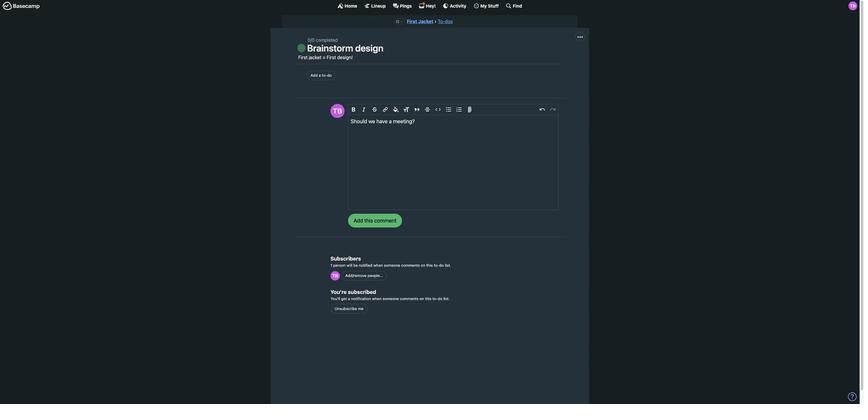 Task type: vqa. For each thing, say whether or not it's contained in the screenshot.
the top someone
yes



Task type: locate. For each thing, give the bounding box(es) containing it.
comments inside subscribers 1 person will be notified when someone comments on this to-do list.
[[401, 263, 420, 268]]

to-dos link
[[438, 19, 453, 24]]

this for you're
[[425, 296, 431, 301]]

1
[[331, 263, 332, 268]]

0 vertical spatial this
[[426, 263, 433, 268]]

to- for 1
[[434, 263, 439, 268]]

0 vertical spatial when
[[373, 263, 383, 268]]

0 horizontal spatial a
[[319, 73, 321, 78]]

my
[[480, 3, 487, 8]]

on inside you're subscribed you'll get a notification when someone comments on this to-do list.
[[420, 296, 424, 301]]

jacket
[[309, 55, 321, 60]]

0/0 completed
[[308, 38, 338, 43]]

2 vertical spatial a
[[348, 296, 350, 301]]

0 vertical spatial on
[[421, 263, 425, 268]]

1 horizontal spatial a
[[348, 296, 350, 301]]

on for you're
[[420, 296, 424, 301]]

unsubscribe me button
[[331, 304, 368, 314]]

0 vertical spatial to-
[[322, 73, 327, 78]]

someone down people…
[[383, 296, 399, 301]]

should we have a meeting?
[[351, 118, 415, 125]]

pings button
[[393, 3, 412, 9]]

activity link
[[443, 3, 466, 9]]

me
[[358, 306, 364, 311]]

a right get
[[348, 296, 350, 301]]

1 vertical spatial on
[[420, 296, 424, 301]]

list. inside subscribers 1 person will be notified when someone comments on this to-do list.
[[445, 263, 451, 268]]

0 horizontal spatial tyler black image
[[331, 271, 340, 281]]

None submit
[[348, 214, 402, 228]]

›
[[435, 19, 437, 24]]

brainstorm design
[[307, 43, 383, 54]]

2 vertical spatial to-
[[433, 296, 438, 301]]

when up people…
[[373, 263, 383, 268]]

should
[[351, 118, 367, 125]]

to- inside you're subscribed you'll get a notification when someone comments on this to-do list.
[[433, 296, 438, 301]]

this
[[426, 263, 433, 268], [425, 296, 431, 301]]

1 vertical spatial a
[[389, 118, 392, 125]]

Type your comment here… text field
[[348, 115, 558, 210]]

notified
[[359, 263, 372, 268]]

you're subscribed you'll get a notification when someone comments on this to-do list.
[[331, 289, 450, 301]]

list. inside you're subscribed you'll get a notification when someone comments on this to-do list.
[[443, 296, 450, 301]]

0 vertical spatial someone
[[384, 263, 400, 268]]

do inside subscribers 1 person will be notified when someone comments on this to-do list.
[[439, 263, 444, 268]]

0/0
[[308, 38, 315, 43]]

you're
[[331, 289, 347, 295]]

1 vertical spatial this
[[425, 296, 431, 301]]

someone right notified
[[384, 263, 400, 268]]

1 vertical spatial someone
[[383, 296, 399, 301]]

to- inside button
[[322, 73, 327, 78]]

list. for you're
[[443, 296, 450, 301]]

brainstorm
[[307, 43, 353, 54]]

0/0 completed link
[[308, 38, 338, 43]]

first right =
[[327, 55, 336, 60]]

someone inside subscribers 1 person will be notified when someone comments on this to-do list.
[[384, 263, 400, 268]]

1 vertical spatial comments
[[400, 296, 418, 301]]

comments inside you're subscribed you'll get a notification when someone comments on this to-do list.
[[400, 296, 418, 301]]

subscribers
[[331, 256, 361, 262]]

someone
[[384, 263, 400, 268], [383, 296, 399, 301]]

1 vertical spatial do
[[439, 263, 444, 268]]

0 vertical spatial list.
[[445, 263, 451, 268]]

=
[[323, 55, 326, 60]]

tyler black image inside main element
[[849, 1, 857, 10]]

to-
[[322, 73, 327, 78], [434, 263, 439, 268], [433, 296, 438, 301]]

0 horizontal spatial first
[[298, 55, 308, 60]]

hey! button
[[419, 2, 436, 9]]

stuff
[[488, 3, 499, 8]]

a right 'have'
[[389, 118, 392, 125]]

design!
[[337, 55, 353, 60]]

first left jacket
[[407, 19, 417, 24]]

first left the jacket
[[298, 55, 308, 60]]

find
[[513, 3, 522, 8]]

dos
[[445, 19, 453, 24]]

0 vertical spatial comments
[[401, 263, 420, 268]]

get
[[341, 296, 347, 301]]

comments for subscribers
[[401, 263, 420, 268]]

on inside subscribers 1 person will be notified when someone comments on this to-do list.
[[421, 263, 425, 268]]

when inside subscribers 1 person will be notified when someone comments on this to-do list.
[[373, 263, 383, 268]]

when inside you're subscribed you'll get a notification when someone comments on this to-do list.
[[372, 296, 382, 301]]

my stuff
[[480, 3, 499, 8]]

1 vertical spatial when
[[372, 296, 382, 301]]

2 vertical spatial do
[[438, 296, 442, 301]]

to- inside subscribers 1 person will be notified when someone comments on this to-do list.
[[434, 263, 439, 268]]

this inside you're subscribed you'll get a notification when someone comments on this to-do list.
[[425, 296, 431, 301]]

a right add
[[319, 73, 321, 78]]

a
[[319, 73, 321, 78], [389, 118, 392, 125], [348, 296, 350, 301]]

when right notification
[[372, 296, 382, 301]]

1 horizontal spatial tyler black image
[[849, 1, 857, 10]]

add/remove people…
[[345, 274, 383, 278]]

someone inside you're subscribed you'll get a notification when someone comments on this to-do list.
[[383, 296, 399, 301]]

on
[[421, 263, 425, 268], [420, 296, 424, 301]]

comments
[[401, 263, 420, 268], [400, 296, 418, 301]]

2 horizontal spatial a
[[389, 118, 392, 125]]

brainstorm design link
[[307, 43, 383, 54]]

you'll
[[331, 296, 340, 301]]

0 vertical spatial tyler black image
[[849, 1, 857, 10]]

tyler black image
[[849, 1, 857, 10], [331, 271, 340, 281]]

0 vertical spatial a
[[319, 73, 321, 78]]

do inside you're subscribed you'll get a notification when someone comments on this to-do list.
[[438, 296, 442, 301]]

0 vertical spatial do
[[327, 73, 332, 78]]

2 horizontal spatial first
[[407, 19, 417, 24]]

list.
[[445, 263, 451, 268], [443, 296, 450, 301]]

add
[[311, 73, 318, 78]]

first
[[407, 19, 417, 24], [298, 55, 308, 60], [327, 55, 336, 60]]

notification
[[351, 296, 371, 301]]

when
[[373, 263, 383, 268], [372, 296, 382, 301]]

do
[[327, 73, 332, 78], [439, 263, 444, 268], [438, 296, 442, 301]]

1 vertical spatial to-
[[434, 263, 439, 268]]

this inside subscribers 1 person will be notified when someone comments on this to-do list.
[[426, 263, 433, 268]]

1 vertical spatial list.
[[443, 296, 450, 301]]



Task type: describe. For each thing, give the bounding box(es) containing it.
main element
[[0, 0, 860, 11]]

activity
[[450, 3, 466, 8]]

add a to-do
[[311, 73, 332, 78]]

list. for subscribers
[[445, 263, 451, 268]]

to-
[[438, 19, 445, 24]]

do inside button
[[327, 73, 332, 78]]

a inside you're subscribed you'll get a notification when someone comments on this to-do list.
[[348, 296, 350, 301]]

pings
[[400, 3, 412, 8]]

be
[[353, 263, 358, 268]]

subscribed
[[348, 289, 376, 295]]

lineup link
[[364, 3, 386, 9]]

people…
[[368, 274, 383, 278]]

add a to-do button
[[306, 71, 336, 80]]

tyler black image
[[331, 104, 345, 118]]

someone for you're
[[383, 296, 399, 301]]

this for subscribers
[[426, 263, 433, 268]]

a inside button
[[319, 73, 321, 78]]

when for you're
[[372, 296, 382, 301]]

jacket
[[418, 19, 433, 24]]

to- for subscribed
[[433, 296, 438, 301]]

› to-dos
[[435, 19, 453, 24]]

completed
[[316, 38, 338, 43]]

first for first jacket = first design!
[[298, 55, 308, 60]]

first jacket = first design!
[[298, 55, 353, 60]]

design
[[355, 43, 383, 54]]

do for subscribed
[[438, 296, 442, 301]]

1 horizontal spatial first
[[327, 55, 336, 60]]

when for subscribers
[[373, 263, 383, 268]]

add/remove
[[345, 274, 367, 278]]

switch accounts image
[[2, 1, 40, 11]]

first for first jacket
[[407, 19, 417, 24]]

find button
[[506, 3, 522, 9]]

lineup
[[371, 3, 386, 8]]

have
[[376, 118, 388, 125]]

do for 1
[[439, 263, 444, 268]]

1 vertical spatial tyler black image
[[331, 271, 340, 281]]

unsubscribe
[[335, 306, 357, 311]]

home
[[345, 3, 357, 8]]

first jacket
[[407, 19, 433, 24]]

we
[[368, 118, 375, 125]]

on for subscribers
[[421, 263, 425, 268]]

person
[[333, 263, 346, 268]]

a inside text field
[[389, 118, 392, 125]]

meeting?
[[393, 118, 415, 125]]

someone for subscribers
[[384, 263, 400, 268]]

comments for you're
[[400, 296, 418, 301]]

subscribers 1 person will be notified when someone comments on this to-do list.
[[331, 256, 451, 268]]

add/remove people… link
[[341, 271, 387, 281]]

unsubscribe me
[[335, 306, 364, 311]]

home link
[[338, 3, 357, 9]]

hey!
[[426, 3, 436, 8]]

will
[[347, 263, 352, 268]]

my stuff button
[[473, 3, 499, 9]]

first jacket link
[[407, 19, 433, 24]]



